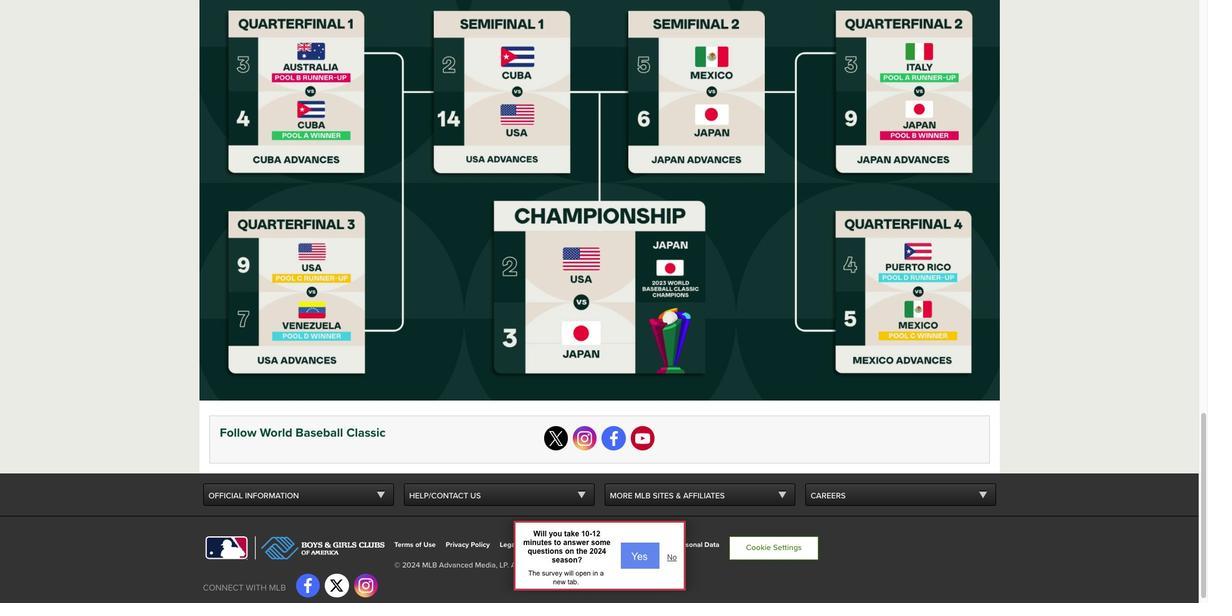 Task type: describe. For each thing, give the bounding box(es) containing it.
with
[[246, 583, 267, 594]]

lp.
[[500, 561, 509, 571]]

more mlb sites & affiliates button
[[605, 484, 796, 506]]

settings
[[774, 543, 802, 553]]

more mlb sites & affiliates
[[610, 491, 725, 501]]

1 vertical spatial 2024
[[402, 561, 420, 571]]

policy
[[471, 541, 490, 549]]

cookie
[[747, 543, 772, 553]]

world
[[260, 426, 293, 441]]

official information button
[[203, 484, 394, 506]]

follow world baseball classic
[[220, 426, 386, 441]]

us
[[471, 491, 481, 501]]

contact
[[553, 541, 578, 549]]

will you take 10-12 minutes to answer some questions on the 2024 season?
[[524, 530, 611, 565]]

privacy
[[446, 541, 469, 549]]

careers button
[[806, 484, 997, 506]]

contact us
[[553, 541, 589, 549]]

official
[[209, 491, 243, 501]]

12
[[592, 530, 601, 539]]

mlb for © 2024 mlb advanced media, lp. all rights reserved.
[[422, 561, 437, 571]]

affiliates
[[684, 491, 725, 501]]

advanced
[[439, 561, 473, 571]]

information
[[245, 491, 299, 501]]

terms of use link
[[395, 541, 436, 549]]

survey
[[542, 570, 563, 578]]

share
[[644, 541, 662, 549]]

a
[[600, 570, 604, 578]]

not
[[609, 541, 620, 549]]

privacy policy
[[446, 541, 490, 549]]

legal
[[500, 541, 517, 549]]

us
[[580, 541, 589, 549]]

answer
[[564, 539, 589, 548]]

x image
[[549, 431, 564, 446]]

contact us link
[[553, 541, 589, 549]]

some
[[591, 539, 611, 548]]

sites
[[653, 491, 674, 501]]

take
[[565, 530, 580, 539]]

mlb inside popup button
[[635, 491, 651, 501]]

the
[[577, 548, 588, 556]]

help/contact us button
[[404, 484, 595, 506]]

do
[[599, 541, 608, 549]]

cookie settings button
[[730, 537, 819, 561]]

10-
[[582, 530, 592, 539]]

the survey will open in a new tab.
[[529, 570, 604, 586]]

the
[[529, 570, 540, 578]]

legal notices
[[500, 541, 543, 549]]

questions
[[528, 548, 563, 556]]

0 vertical spatial facebook image
[[607, 431, 622, 446]]

of
[[416, 541, 422, 549]]



Task type: locate. For each thing, give the bounding box(es) containing it.
1 horizontal spatial facebook image
[[607, 431, 622, 446]]

2024 right us
[[590, 548, 607, 556]]

2 vertical spatial mlb
[[269, 583, 286, 594]]

all
[[511, 561, 520, 571]]

official information
[[209, 491, 299, 501]]

do not sell or share my personal data link
[[599, 541, 720, 549]]

personal
[[675, 541, 703, 549]]

privacy policy link
[[446, 541, 490, 549]]

do not sell or share my personal data cookie settings
[[599, 541, 802, 553]]

reserved.
[[543, 561, 574, 571]]

mlb for connect with mlb
[[269, 583, 286, 594]]

1 horizontal spatial mlb
[[422, 561, 437, 571]]

2024 right ©
[[402, 561, 420, 571]]

notices
[[519, 541, 543, 549]]

to
[[554, 539, 562, 548]]

facebook image left x icon at the bottom of the page
[[301, 579, 316, 594]]

connect
[[203, 583, 244, 594]]

0 horizontal spatial mlb
[[269, 583, 286, 594]]

in
[[593, 570, 598, 578]]

2024
[[590, 548, 607, 556], [402, 561, 420, 571]]

mlb left sites
[[635, 491, 651, 501]]

careers
[[811, 491, 846, 501]]

baseball
[[296, 426, 343, 441]]

&
[[676, 491, 682, 501]]

0 vertical spatial 2024
[[590, 548, 607, 556]]

you
[[549, 530, 563, 539]]

will
[[534, 530, 547, 539]]

more
[[610, 491, 633, 501]]

2024 inside the will you take 10-12 minutes to answer some questions on the 2024 season?
[[590, 548, 607, 556]]

media,
[[475, 561, 498, 571]]

instagram image
[[358, 579, 373, 594]]

tab.
[[568, 579, 579, 586]]

0 horizontal spatial facebook image
[[301, 579, 316, 594]]

sell
[[622, 541, 633, 549]]

instagram image
[[578, 431, 593, 446]]

youtube image
[[636, 431, 651, 446]]

new
[[553, 579, 566, 586]]

season?
[[552, 556, 583, 565]]

mlb.com image
[[203, 537, 250, 561]]

help/contact
[[410, 491, 469, 501]]

0 vertical spatial mlb
[[635, 491, 651, 501]]

on
[[565, 548, 575, 556]]

©
[[395, 561, 400, 571]]

terms
[[395, 541, 414, 549]]

1 vertical spatial facebook image
[[301, 579, 316, 594]]

mlb down use at the left bottom
[[422, 561, 437, 571]]

yes
[[632, 552, 648, 563]]

1 horizontal spatial 2024
[[590, 548, 607, 556]]

classic
[[347, 426, 386, 441]]

connect with mlb
[[203, 583, 286, 594]]

x image
[[330, 579, 345, 594]]

help/contact us
[[410, 491, 481, 501]]

© 2024 mlb advanced media, lp. all rights reserved.
[[395, 561, 574, 571]]

will
[[564, 570, 574, 578]]

minutes
[[524, 539, 552, 548]]

legal notices link
[[500, 541, 543, 549]]

mlb right with
[[269, 583, 286, 594]]

terms of use
[[395, 541, 436, 549]]

rights
[[522, 561, 541, 571]]

boys and girls club of america image
[[255, 537, 385, 560]]

follow
[[220, 426, 257, 441]]

2 horizontal spatial mlb
[[635, 491, 651, 501]]

no
[[668, 554, 677, 563]]

open
[[576, 570, 591, 578]]

1 vertical spatial mlb
[[422, 561, 437, 571]]

my
[[664, 541, 674, 549]]

data
[[705, 541, 720, 549]]

use
[[424, 541, 436, 549]]

0 horizontal spatial 2024
[[402, 561, 420, 571]]

facebook image
[[607, 431, 622, 446], [301, 579, 316, 594]]

or
[[635, 541, 642, 549]]

facebook image left youtube icon on the right of the page
[[607, 431, 622, 446]]

mlb
[[635, 491, 651, 501], [422, 561, 437, 571], [269, 583, 286, 594]]



Task type: vqa. For each thing, say whether or not it's contained in the screenshot.
"Peterson"
no



